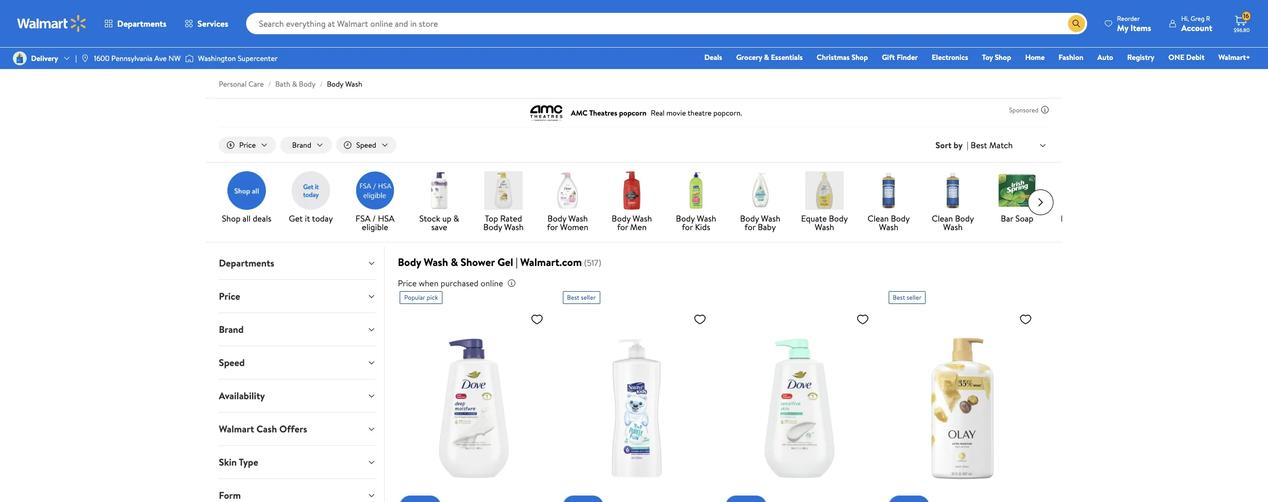 Task type: describe. For each thing, give the bounding box(es) containing it.
best match
[[971, 139, 1013, 151]]

body inside equate body wash
[[829, 213, 848, 224]]

2 clean body wash link from the left
[[925, 171, 981, 233]]

body inside body wash for baby
[[740, 213, 759, 224]]

body wash for baby
[[740, 213, 781, 233]]

wash inside body wash for baby
[[761, 213, 781, 224]]

1 vertical spatial price
[[398, 277, 417, 289]]

home
[[1025, 52, 1045, 63]]

today
[[312, 213, 333, 224]]

body inside body wash for women
[[548, 213, 566, 224]]

scrub
[[1082, 213, 1102, 224]]

one debit link
[[1164, 51, 1210, 63]]

Walmart Site-Wide search field
[[246, 13, 1087, 34]]

availability
[[219, 389, 265, 403]]

sort
[[936, 139, 952, 151]]

price inside sort and filter section element
[[239, 140, 256, 150]]

auto
[[1098, 52, 1114, 63]]

& up price when purchased online
[[451, 255, 458, 269]]

services
[[198, 18, 228, 29]]

body scrub link
[[1054, 171, 1109, 225]]

women
[[560, 221, 588, 233]]

fashion link
[[1054, 51, 1089, 63]]

christmas shop
[[817, 52, 868, 63]]

electronics link
[[927, 51, 973, 63]]

gift finder
[[882, 52, 918, 63]]

(517)
[[584, 257, 602, 269]]

body wash for women image
[[549, 171, 587, 210]]

for for men
[[617, 221, 628, 233]]

personal care link
[[219, 79, 264, 89]]

hi,
[[1182, 14, 1189, 23]]

my
[[1117, 22, 1129, 33]]

price button for price tab on the left bottom
[[210, 280, 384, 313]]

clean body wash for 1st the "clean body wash" image from right
[[932, 213, 974, 233]]

walmart cash offers tab
[[210, 413, 384, 445]]

sort and filter section element
[[206, 128, 1062, 162]]

delivery
[[31, 53, 58, 64]]

fashion
[[1059, 52, 1084, 63]]

brand button inside sort and filter section element
[[280, 136, 332, 154]]

christmas
[[817, 52, 850, 63]]

dove deep moisture liquid body wash with pump nourishing for dry skin 30.6 oz image
[[400, 308, 548, 502]]

0 horizontal spatial departments button
[[95, 11, 176, 36]]

body wash for women link
[[540, 171, 596, 233]]

kids
[[695, 221, 710, 233]]

wash inside body wash for men
[[633, 213, 652, 224]]

type
[[239, 455, 258, 469]]

search icon image
[[1072, 19, 1081, 28]]

& right bath
[[292, 79, 297, 89]]

equate body wash image
[[805, 171, 844, 210]]

items
[[1131, 22, 1152, 33]]

stock up & save image
[[420, 171, 459, 210]]

1 clean body wash image from the left
[[870, 171, 908, 210]]

 image for 1600 pennsylvania ave nw
[[81, 54, 90, 63]]

auto link
[[1093, 51, 1118, 63]]

fsa
[[356, 213, 371, 224]]

popular
[[404, 293, 425, 302]]

skin type button
[[210, 446, 384, 479]]

dove sensitive skin hypoallergenic liquid body wash with pump, 30.6 oz image
[[726, 308, 874, 502]]

debit
[[1187, 52, 1205, 63]]

hsa
[[378, 213, 395, 224]]

grocery & essentials link
[[732, 51, 808, 63]]

wash inside top rated body wash
[[504, 221, 524, 233]]

body wash for kids
[[676, 213, 716, 233]]

availability button
[[210, 379, 384, 412]]

bar soap image
[[998, 171, 1037, 210]]

finder
[[897, 52, 918, 63]]

clean for first the "clean body wash" image from the left
[[868, 213, 889, 224]]

grocery
[[736, 52, 762, 63]]

price button for sort and filter section element in the top of the page
[[219, 136, 276, 154]]

account
[[1182, 22, 1213, 33]]

1 horizontal spatial /
[[320, 79, 323, 89]]

for for women
[[547, 221, 558, 233]]

care
[[248, 79, 264, 89]]

brand inside "tab"
[[219, 323, 244, 336]]

departments inside tab
[[219, 256, 274, 270]]

1 vertical spatial speed button
[[210, 346, 384, 379]]

for for kids
[[682, 221, 693, 233]]

pick
[[427, 293, 438, 302]]

baby
[[758, 221, 776, 233]]

fsa / hsa eligible
[[356, 213, 395, 233]]

deals
[[705, 52, 722, 63]]

match
[[990, 139, 1013, 151]]

christmas shop link
[[812, 51, 873, 63]]

speed tab
[[210, 346, 384, 379]]

ave
[[154, 53, 167, 64]]

bath
[[275, 79, 290, 89]]

departments tab
[[210, 247, 384, 279]]

best seller for "suave kids 3-in-1 shampoo conditioner body wash, purely fun, 28 oz single" image
[[567, 293, 596, 302]]

equate
[[801, 213, 827, 224]]

0 vertical spatial speed button
[[336, 136, 397, 154]]

toy
[[982, 52, 993, 63]]

wash inside equate body wash
[[815, 221, 834, 233]]

top rated body wash link
[[476, 171, 531, 233]]

body inside body wash for kids
[[676, 213, 695, 224]]

availability tab
[[210, 379, 384, 412]]

0 vertical spatial departments
[[117, 18, 166, 29]]

hi, greg r account
[[1182, 14, 1213, 33]]

toy shop link
[[977, 51, 1016, 63]]

shop for toy shop
[[995, 52, 1011, 63]]

walmart+ link
[[1214, 51, 1256, 63]]

grocery & essentials
[[736, 52, 803, 63]]

body wash for kids link
[[668, 171, 724, 233]]

best inside dropdown button
[[971, 139, 988, 151]]

body wash for men link
[[604, 171, 660, 233]]

Search search field
[[246, 13, 1087, 34]]

save
[[431, 221, 447, 233]]

shop inside the shop all deals link
[[222, 213, 241, 224]]

body wash for women
[[547, 213, 588, 233]]

legal information image
[[508, 279, 516, 287]]

gel
[[498, 255, 513, 269]]

washington
[[198, 53, 236, 64]]

skin type
[[219, 455, 258, 469]]

men
[[630, 221, 647, 233]]

bar
[[1001, 213, 1014, 224]]

& inside stock up & save
[[454, 213, 459, 224]]

ad disclaimer and feedback for skylinedisplayad image
[[1041, 105, 1050, 114]]

soap
[[1016, 213, 1034, 224]]

top rated body wash image
[[484, 171, 523, 210]]

offers
[[279, 422, 307, 436]]

1 vertical spatial brand button
[[210, 313, 384, 346]]

pennsylvania
[[111, 53, 153, 64]]

body inside top rated body wash
[[483, 221, 502, 233]]

add to favorites list, suave kids 3-in-1 shampoo conditioner body wash, purely fun, 28 oz single image
[[694, 313, 707, 326]]

greg
[[1191, 14, 1205, 23]]

bath & body link
[[275, 79, 316, 89]]

when
[[419, 277, 439, 289]]

add to cart image for olay ultra moisture body wash with shea butter, 30 fl oz image at right bottom
[[893, 500, 906, 502]]



Task type: locate. For each thing, give the bounding box(es) containing it.
stock
[[419, 213, 440, 224]]

0 horizontal spatial seller
[[581, 293, 596, 302]]

shop inside christmas shop "link"
[[852, 52, 868, 63]]

price when purchased online
[[398, 277, 503, 289]]

0 vertical spatial brand button
[[280, 136, 332, 154]]

suave kids 3-in-1 shampoo conditioner body wash, purely fun, 28 oz single image
[[563, 308, 711, 502]]

walmart image
[[17, 15, 87, 32]]

supercenter
[[238, 53, 278, 64]]

departments button
[[95, 11, 176, 36], [210, 247, 384, 279]]

1 horizontal spatial |
[[516, 255, 518, 269]]

2 horizontal spatial best
[[971, 139, 988, 151]]

skin type tab
[[210, 446, 384, 479]]

add to favorites list, dove sensitive skin hypoallergenic liquid body wash with pump, 30.6 oz image
[[857, 313, 869, 326]]

1 vertical spatial departments
[[219, 256, 274, 270]]

wash inside body wash for kids
[[697, 213, 716, 224]]

0 vertical spatial departments button
[[95, 11, 176, 36]]

get it today link
[[283, 171, 339, 225]]

clean body wash
[[868, 213, 910, 233], [932, 213, 974, 233]]

2 clean body wash from the left
[[932, 213, 974, 233]]

2 vertical spatial price
[[219, 290, 240, 303]]

washington supercenter
[[198, 53, 278, 64]]

speed up the fsa / hsa eligible image
[[356, 140, 376, 150]]

/ left bath
[[268, 79, 271, 89]]

rated
[[500, 213, 522, 224]]

speed button
[[336, 136, 397, 154], [210, 346, 384, 379]]

body scrub
[[1061, 213, 1102, 224]]

seller for olay ultra moisture body wash with shea butter, 30 fl oz image at right bottom
[[907, 293, 922, 302]]

by
[[954, 139, 963, 151]]

speed
[[356, 140, 376, 150], [219, 356, 245, 369]]

clean for 1st the "clean body wash" image from right
[[932, 213, 953, 224]]

price inside tab
[[219, 290, 240, 303]]

2 add to cart image from the left
[[567, 500, 580, 502]]

one
[[1169, 52, 1185, 63]]

0 horizontal spatial /
[[268, 79, 271, 89]]

departments up 1600 pennsylvania ave nw
[[117, 18, 166, 29]]

speed button up the fsa / hsa eligible image
[[336, 136, 397, 154]]

0 vertical spatial price
[[239, 140, 256, 150]]

price button up brand "tab"
[[210, 280, 384, 313]]

1600
[[94, 53, 110, 64]]

clear search field text image
[[1055, 19, 1064, 28]]

| inside sort and filter section element
[[967, 139, 969, 151]]

1 horizontal spatial clean body wash
[[932, 213, 974, 233]]

purchased
[[441, 277, 479, 289]]

shop
[[852, 52, 868, 63], [995, 52, 1011, 63], [222, 213, 241, 224]]

shop all deals
[[222, 213, 272, 224]]

& right up
[[454, 213, 459, 224]]

walmart cash offers
[[219, 422, 307, 436]]

walmart
[[219, 422, 254, 436]]

3 for from the left
[[682, 221, 693, 233]]

/ inside fsa / hsa eligible
[[373, 213, 376, 224]]

popular pick
[[404, 293, 438, 302]]

1 horizontal spatial shop
[[852, 52, 868, 63]]

2 horizontal spatial shop
[[995, 52, 1011, 63]]

0 vertical spatial brand
[[292, 140, 311, 150]]

1 vertical spatial price button
[[210, 280, 384, 313]]

add to cart image
[[404, 500, 417, 502], [567, 500, 580, 502]]

shop right christmas
[[852, 52, 868, 63]]

deals link
[[700, 51, 727, 63]]

1 horizontal spatial departments button
[[210, 247, 384, 279]]

gift
[[882, 52, 895, 63]]

 image
[[13, 51, 27, 65], [81, 54, 90, 63]]

next slide for chipmodulewithimages list image
[[1028, 190, 1054, 215]]

seller
[[581, 293, 596, 302], [907, 293, 922, 302]]

brand button up "get it today" image
[[280, 136, 332, 154]]

1 horizontal spatial best seller
[[893, 293, 922, 302]]

reorder my items
[[1117, 14, 1152, 33]]

1 horizontal spatial  image
[[81, 54, 90, 63]]

16
[[1244, 11, 1250, 20]]

services button
[[176, 11, 237, 36]]

| right the by
[[967, 139, 969, 151]]

one debit
[[1169, 52, 1205, 63]]

shop all image
[[227, 171, 266, 210]]

best for "suave kids 3-in-1 shampoo conditioner body wash, purely fun, 28 oz single" image
[[567, 293, 580, 302]]

2 horizontal spatial /
[[373, 213, 376, 224]]

get it today image
[[292, 171, 330, 210]]

/ right the fsa
[[373, 213, 376, 224]]

shop right toy
[[995, 52, 1011, 63]]

departments button up price tab on the left bottom
[[210, 247, 384, 279]]

olay ultra moisture body wash with shea butter, 30 fl oz image
[[889, 308, 1037, 502]]

personal care / bath & body / body wash
[[219, 79, 362, 89]]

online
[[481, 277, 503, 289]]

2 clean from the left
[[932, 213, 953, 224]]

2 for from the left
[[617, 221, 628, 233]]

1 vertical spatial speed
[[219, 356, 245, 369]]

body wash for baby image
[[741, 171, 780, 210]]

1 clean body wash link from the left
[[861, 171, 917, 233]]

speed button up availability dropdown button
[[210, 346, 384, 379]]

 image left "1600"
[[81, 54, 90, 63]]

 image
[[185, 53, 194, 64]]

0 horizontal spatial clean
[[868, 213, 889, 224]]

1 horizontal spatial speed
[[356, 140, 376, 150]]

body wash for men image
[[613, 171, 651, 210]]

2 horizontal spatial |
[[967, 139, 969, 151]]

for inside body wash for men
[[617, 221, 628, 233]]

electronics
[[932, 52, 968, 63]]

0 horizontal spatial  image
[[13, 51, 27, 65]]

1 vertical spatial brand
[[219, 323, 244, 336]]

price button up shop all image
[[219, 136, 276, 154]]

brand button up speed tab
[[210, 313, 384, 346]]

1 horizontal spatial clean
[[932, 213, 953, 224]]

clean body wash link
[[861, 171, 917, 233], [925, 171, 981, 233]]

4 for from the left
[[745, 221, 756, 233]]

|
[[75, 53, 77, 64], [967, 139, 969, 151], [516, 255, 518, 269]]

2 add to cart image from the left
[[893, 500, 906, 502]]

0 horizontal spatial speed
[[219, 356, 245, 369]]

1 clean body wash from the left
[[868, 213, 910, 233]]

get
[[289, 213, 303, 224]]

/ left body wash link
[[320, 79, 323, 89]]

1 horizontal spatial clean body wash image
[[934, 171, 972, 210]]

0 horizontal spatial brand
[[219, 323, 244, 336]]

seller for "suave kids 3-in-1 shampoo conditioner body wash, purely fun, 28 oz single" image
[[581, 293, 596, 302]]

0 vertical spatial speed
[[356, 140, 376, 150]]

it
[[305, 213, 310, 224]]

for left kids
[[682, 221, 693, 233]]

2 clean body wash image from the left
[[934, 171, 972, 210]]

 image for delivery
[[13, 51, 27, 65]]

1 horizontal spatial add to cart image
[[893, 500, 906, 502]]

1 add to cart image from the left
[[404, 500, 417, 502]]

2 best seller from the left
[[893, 293, 922, 302]]

all
[[243, 213, 251, 224]]

speed inside sort and filter section element
[[356, 140, 376, 150]]

add to cart image for best
[[567, 500, 580, 502]]

0 horizontal spatial add to cart image
[[730, 500, 743, 502]]

add to favorites list, dove deep moisture liquid body wash with pump nourishing for dry skin 30.6 oz image
[[531, 313, 544, 326]]

shower
[[461, 255, 495, 269]]

1 horizontal spatial seller
[[907, 293, 922, 302]]

bar soap link
[[990, 171, 1045, 225]]

body inside body wash for men
[[612, 213, 631, 224]]

add to cart image for popular
[[404, 500, 417, 502]]

speed up availability
[[219, 356, 245, 369]]

for left men
[[617, 221, 628, 233]]

1 horizontal spatial clean body wash link
[[925, 171, 981, 233]]

shop all deals link
[[219, 171, 275, 225]]

0 horizontal spatial shop
[[222, 213, 241, 224]]

1 vertical spatial |
[[967, 139, 969, 151]]

for left women
[[547, 221, 558, 233]]

brand inside sort and filter section element
[[292, 140, 311, 150]]

& inside grocery & essentials link
[[764, 52, 769, 63]]

stock up & save link
[[412, 171, 467, 233]]

& right grocery
[[764, 52, 769, 63]]

tab
[[210, 479, 384, 502]]

clean body wash for first the "clean body wash" image from the left
[[868, 213, 910, 233]]

1 horizontal spatial departments
[[219, 256, 274, 270]]

best for olay ultra moisture body wash with shea butter, 30 fl oz image at right bottom
[[893, 293, 905, 302]]

1 horizontal spatial best
[[893, 293, 905, 302]]

registry
[[1127, 52, 1155, 63]]

0 horizontal spatial departments
[[117, 18, 166, 29]]

bar soap
[[1001, 213, 1034, 224]]

body wash & shower gel | walmart.com (517)
[[398, 255, 602, 269]]

fsa / hsa eligible image
[[356, 171, 394, 210]]

for inside body wash for women
[[547, 221, 558, 233]]

body wash link
[[327, 79, 362, 89]]

&
[[764, 52, 769, 63], [292, 79, 297, 89], [454, 213, 459, 224], [451, 255, 458, 269]]

| left "1600"
[[75, 53, 77, 64]]

cash
[[256, 422, 277, 436]]

stock up & save
[[419, 213, 459, 233]]

toy shop
[[982, 52, 1011, 63]]

1 clean from the left
[[868, 213, 889, 224]]

personal
[[219, 79, 247, 89]]

1 vertical spatial departments button
[[210, 247, 384, 279]]

equate body wash link
[[797, 171, 853, 233]]

departments button up 1600 pennsylvania ave nw
[[95, 11, 176, 36]]

2 seller from the left
[[907, 293, 922, 302]]

shop left all on the top of the page
[[222, 213, 241, 224]]

0 horizontal spatial best
[[567, 293, 580, 302]]

add to favorites list, olay ultra moisture body wash with shea butter, 30 fl oz image
[[1020, 313, 1032, 326]]

for left baby
[[745, 221, 756, 233]]

nw
[[168, 53, 181, 64]]

best seller for olay ultra moisture body wash with shea butter, 30 fl oz image at right bottom
[[893, 293, 922, 302]]

walmart.com
[[520, 255, 582, 269]]

| right gel
[[516, 255, 518, 269]]

for inside body wash for baby
[[745, 221, 756, 233]]

body wash for kids image
[[677, 171, 716, 210]]

walmart cash offers button
[[210, 413, 384, 445]]

shop inside "toy shop" "link"
[[995, 52, 1011, 63]]

0 horizontal spatial clean body wash link
[[861, 171, 917, 233]]

get it today
[[289, 213, 333, 224]]

add to cart image for 'dove sensitive skin hypoallergenic liquid body wash with pump, 30.6 oz' image
[[730, 500, 743, 502]]

top
[[485, 213, 498, 224]]

0 horizontal spatial clean body wash image
[[870, 171, 908, 210]]

1 horizontal spatial brand
[[292, 140, 311, 150]]

up
[[442, 213, 452, 224]]

departments
[[117, 18, 166, 29], [219, 256, 274, 270]]

0 vertical spatial price button
[[219, 136, 276, 154]]

0 horizontal spatial best seller
[[567, 293, 596, 302]]

1 seller from the left
[[581, 293, 596, 302]]

home link
[[1021, 51, 1050, 63]]

fsa / hsa eligible link
[[347, 171, 403, 233]]

clean
[[868, 213, 889, 224], [932, 213, 953, 224]]

brand
[[292, 140, 311, 150], [219, 323, 244, 336]]

equate body wash
[[801, 213, 848, 233]]

speed inside tab
[[219, 356, 245, 369]]

reorder
[[1117, 14, 1140, 23]]

add to cart image
[[730, 500, 743, 502], [893, 500, 906, 502]]

1 add to cart image from the left
[[730, 500, 743, 502]]

wash inside body wash for women
[[569, 213, 588, 224]]

sponsored
[[1009, 105, 1039, 114]]

departments down all on the top of the page
[[219, 256, 274, 270]]

best match button
[[969, 138, 1050, 152]]

2 vertical spatial |
[[516, 255, 518, 269]]

 image left delivery
[[13, 51, 27, 65]]

deals
[[253, 213, 272, 224]]

0 horizontal spatial add to cart image
[[404, 500, 417, 502]]

0 horizontal spatial |
[[75, 53, 77, 64]]

0 horizontal spatial clean body wash
[[868, 213, 910, 233]]

price
[[239, 140, 256, 150], [398, 277, 417, 289], [219, 290, 240, 303]]

for inside body wash for kids
[[682, 221, 693, 233]]

price button
[[219, 136, 276, 154], [210, 280, 384, 313]]

body wash for men
[[612, 213, 652, 233]]

0 vertical spatial |
[[75, 53, 77, 64]]

shop for christmas shop
[[852, 52, 868, 63]]

1 for from the left
[[547, 221, 558, 233]]

1 best seller from the left
[[567, 293, 596, 302]]

price tab
[[210, 280, 384, 313]]

clean body wash image
[[870, 171, 908, 210], [934, 171, 972, 210]]

brand tab
[[210, 313, 384, 346]]

for for baby
[[745, 221, 756, 233]]

1 horizontal spatial add to cart image
[[567, 500, 580, 502]]



Task type: vqa. For each thing, say whether or not it's contained in the screenshot.
EQUATE BODY WASH
yes



